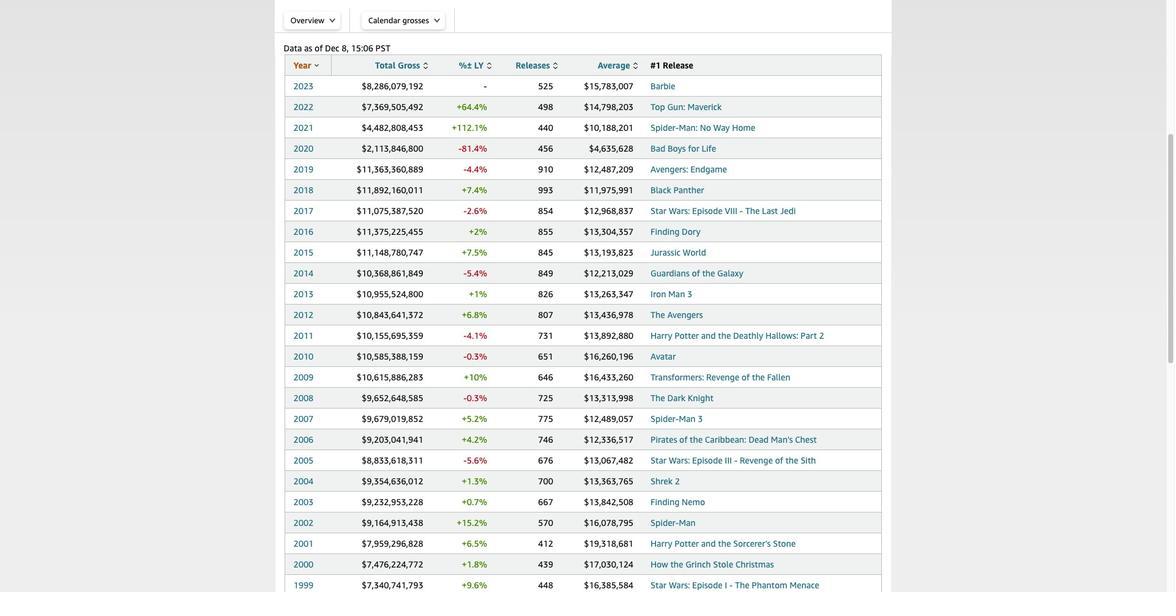 Task type: describe. For each thing, give the bounding box(es) containing it.
0.3% for $9,652,648,585
[[467, 393, 487, 403]]

807
[[538, 310, 553, 320]]

spider- for spider-man
[[651, 518, 679, 528]]

star wars: episode i - the phantom menace link
[[651, 580, 820, 591]]

avatar link
[[651, 351, 676, 362]]

826
[[538, 289, 553, 299]]

pirates of the caribbean: dead man's chest
[[651, 435, 817, 445]]

spider- for spider-man: no way home
[[651, 122, 679, 133]]

$7,369,505,492
[[362, 102, 424, 112]]

2000
[[294, 560, 314, 570]]

wars: for star wars: episode iii - revenge of the sith
[[669, 456, 690, 466]]

2005 link
[[294, 456, 314, 466]]

-4.1%
[[464, 331, 487, 341]]

sith
[[801, 456, 816, 466]]

wars: for star wars: episode i - the phantom menace
[[669, 580, 690, 591]]

dec
[[325, 43, 340, 53]]

of left fallen
[[742, 372, 750, 383]]

guardians of the galaxy
[[651, 268, 744, 279]]

+1.8%
[[462, 560, 487, 570]]

ly
[[474, 60, 484, 70]]

3 for iron man 3
[[688, 289, 693, 299]]

total
[[375, 60, 396, 70]]

2007
[[294, 414, 314, 424]]

845
[[538, 247, 553, 258]]

2012 link
[[294, 310, 314, 320]]

of down man's
[[775, 456, 784, 466]]

finding dory
[[651, 227, 701, 237]]

the avengers link
[[651, 310, 703, 320]]

of down world
[[692, 268, 700, 279]]

transformers: revenge of the fallen link
[[651, 372, 791, 383]]

2015
[[294, 247, 314, 258]]

the up stole on the right bottom of the page
[[718, 539, 731, 549]]

finding for finding nemo
[[651, 497, 680, 508]]

- right iii
[[735, 456, 738, 466]]

episode for i
[[693, 580, 723, 591]]

harry for harry potter and the deathly hallows: part 2
[[651, 331, 673, 341]]

as
[[304, 43, 312, 53]]

and for sorcerer's
[[702, 539, 716, 549]]

$10,188,201
[[584, 122, 634, 133]]

$9,652,648,585
[[362, 393, 424, 403]]

2002
[[294, 518, 314, 528]]

man for spider-man 3
[[679, 414, 696, 424]]

star for star wars: episode i - the phantom menace
[[651, 580, 667, 591]]

dory
[[682, 227, 701, 237]]

4.1%
[[467, 331, 487, 341]]

home
[[732, 122, 756, 133]]

2007 link
[[294, 414, 314, 424]]

$10,155,695,359
[[357, 331, 424, 341]]

harry potter and the deathly hallows: part 2
[[651, 331, 825, 341]]

average
[[598, 60, 630, 70]]

- down "ly" in the top of the page
[[484, 81, 487, 91]]

+1.3%
[[462, 476, 487, 487]]

81.4%
[[462, 143, 487, 154]]

$9,232,953,228
[[362, 497, 424, 508]]

harry potter and the deathly hallows: part 2 link
[[651, 331, 825, 341]]

1 horizontal spatial 2
[[819, 331, 825, 341]]

avengers:
[[651, 164, 689, 175]]

and for deathly
[[702, 331, 716, 341]]

439
[[538, 560, 553, 570]]

total gross link
[[375, 60, 428, 70]]

black panther
[[651, 185, 704, 195]]

$12,489,057
[[584, 414, 634, 424]]

1 vertical spatial revenge
[[740, 456, 773, 466]]

$11,148,780,747
[[357, 247, 424, 258]]

$13,842,508
[[584, 497, 634, 508]]

$10,585,388,159
[[357, 351, 424, 362]]

spider- for spider-man 3
[[651, 414, 679, 424]]

2014
[[294, 268, 314, 279]]

jedi
[[781, 206, 796, 216]]

$16,433,260
[[584, 372, 634, 383]]

2011 link
[[294, 331, 314, 341]]

2012
[[294, 310, 314, 320]]

guardians
[[651, 268, 690, 279]]

-5.4%
[[464, 268, 487, 279]]

iii
[[725, 456, 732, 466]]

iron man 3
[[651, 289, 693, 299]]

- down +7.5% in the left of the page
[[464, 268, 467, 279]]

dropdown image
[[329, 18, 336, 23]]

#1 release
[[651, 60, 694, 70]]

- down +6.8%
[[464, 331, 467, 341]]

harry for harry potter and the sorcerer's stone
[[651, 539, 673, 549]]

- up +5.2%
[[464, 393, 467, 403]]

2002 link
[[294, 518, 314, 528]]

gross
[[398, 60, 420, 70]]

2019 link
[[294, 164, 314, 175]]

pst
[[376, 43, 391, 53]]

$12,487,209
[[584, 164, 634, 175]]

man for spider-man
[[679, 518, 696, 528]]

2022
[[294, 102, 314, 112]]

+1%
[[469, 289, 487, 299]]

finding for finding dory
[[651, 227, 680, 237]]

2018 link
[[294, 185, 314, 195]]

2021
[[294, 122, 314, 133]]

- right viii
[[740, 206, 743, 216]]

spider-man: no way home
[[651, 122, 756, 133]]

guardians of the galaxy link
[[651, 268, 744, 279]]

harry potter and the sorcerer's stone
[[651, 539, 796, 549]]

- up '+1.3%'
[[464, 456, 467, 466]]

2001 link
[[294, 539, 314, 549]]

2011
[[294, 331, 314, 341]]

2023
[[294, 81, 314, 91]]

gun:
[[668, 102, 686, 112]]

grinch
[[686, 560, 711, 570]]

- down +7.4%
[[464, 206, 467, 216]]

$7,340,741,793
[[362, 580, 424, 591]]

676
[[538, 456, 553, 466]]

the avengers
[[651, 310, 703, 320]]

phantom
[[752, 580, 788, 591]]

$13,892,880
[[584, 331, 634, 341]]

world
[[683, 247, 706, 258]]

knight
[[688, 393, 714, 403]]

maverick
[[688, 102, 722, 112]]

the right i
[[735, 580, 750, 591]]

pirates of the caribbean: dead man's chest link
[[651, 435, 817, 445]]

spider-man link
[[651, 518, 696, 528]]

dark
[[668, 393, 686, 403]]



Task type: vqa. For each thing, say whether or not it's contained in the screenshot.


Task type: locate. For each thing, give the bounding box(es) containing it.
and down avengers
[[702, 331, 716, 341]]

3 down knight on the right of page
[[698, 414, 703, 424]]

of right the as
[[315, 43, 323, 53]]

2010
[[294, 351, 314, 362]]

man down the dark knight link
[[679, 414, 696, 424]]

2015 link
[[294, 247, 314, 258]]

3 up avengers
[[688, 289, 693, 299]]

potter up grinch
[[675, 539, 699, 549]]

1 potter from the top
[[675, 331, 699, 341]]

0 vertical spatial 3
[[688, 289, 693, 299]]

1 vertical spatial finding
[[651, 497, 680, 508]]

$11,363,360,889
[[357, 164, 424, 175]]

1 vertical spatial spider-
[[651, 414, 679, 424]]

1 and from the top
[[702, 331, 716, 341]]

-0.3% for $10,585,388,159
[[464, 351, 487, 362]]

498
[[538, 102, 553, 112]]

black
[[651, 185, 672, 195]]

finding up jurassic
[[651, 227, 680, 237]]

top gun: maverick
[[651, 102, 722, 112]]

2 spider- from the top
[[651, 414, 679, 424]]

-0.3%
[[464, 351, 487, 362], [464, 393, 487, 403]]

part
[[801, 331, 817, 341]]

2 0.3% from the top
[[467, 393, 487, 403]]

0 vertical spatial potter
[[675, 331, 699, 341]]

1 vertical spatial 2
[[675, 476, 680, 487]]

3 for spider-man 3
[[698, 414, 703, 424]]

the dark knight
[[651, 393, 714, 403]]

2 vertical spatial star
[[651, 580, 667, 591]]

overview
[[291, 15, 325, 25]]

harry up avatar link
[[651, 331, 673, 341]]

0 horizontal spatial 2
[[675, 476, 680, 487]]

wars:
[[669, 206, 690, 216], [669, 456, 690, 466], [669, 580, 690, 591]]

1 vertical spatial man
[[679, 414, 696, 424]]

2016 link
[[294, 227, 314, 237]]

boys
[[668, 143, 686, 154]]

1 vertical spatial potter
[[675, 539, 699, 549]]

$11,375,225,455
[[357, 227, 424, 237]]

%± ly link
[[459, 60, 492, 70]]

finding down shrek 2
[[651, 497, 680, 508]]

3 wars: from the top
[[669, 580, 690, 591]]

0 vertical spatial star
[[651, 206, 667, 216]]

2 vertical spatial man
[[679, 518, 696, 528]]

star down black at right
[[651, 206, 667, 216]]

barbie
[[651, 81, 676, 91]]

shrek 2
[[651, 476, 680, 487]]

$16,078,795
[[584, 518, 634, 528]]

2 wars: from the top
[[669, 456, 690, 466]]

-0.3% for $9,652,648,585
[[464, 393, 487, 403]]

jurassic
[[651, 247, 681, 258]]

spider-man 3
[[651, 414, 703, 424]]

wars: up shrek 2 link
[[669, 456, 690, 466]]

star up shrek
[[651, 456, 667, 466]]

finding
[[651, 227, 680, 237], [651, 497, 680, 508]]

and up how the grinch stole christmas on the bottom right of the page
[[702, 539, 716, 549]]

the left galaxy
[[703, 268, 715, 279]]

spider- down the finding nemo link
[[651, 518, 679, 528]]

harry up how
[[651, 539, 673, 549]]

$13,067,482
[[584, 456, 634, 466]]

$8,286,079,192
[[362, 81, 424, 91]]

star for star wars: episode viii - the last jedi
[[651, 206, 667, 216]]

2 vertical spatial spider-
[[651, 518, 679, 528]]

$2,113,846,800
[[362, 143, 424, 154]]

2 vertical spatial wars:
[[669, 580, 690, 591]]

0 vertical spatial and
[[702, 331, 716, 341]]

star down how
[[651, 580, 667, 591]]

$13,193,823
[[584, 247, 634, 258]]

1 0.3% from the top
[[467, 351, 487, 362]]

$16,260,196
[[584, 351, 634, 362]]

#1
[[651, 60, 661, 70]]

2008
[[294, 393, 314, 403]]

episode for iii
[[693, 456, 723, 466]]

0 horizontal spatial 3
[[688, 289, 693, 299]]

episode
[[693, 206, 723, 216], [693, 456, 723, 466], [693, 580, 723, 591]]

$12,968,837
[[584, 206, 634, 216]]

1 wars: from the top
[[669, 206, 690, 216]]

endgame
[[691, 164, 727, 175]]

episode left i
[[693, 580, 723, 591]]

0 vertical spatial episode
[[693, 206, 723, 216]]

$13,313,998
[[584, 393, 634, 403]]

+7.5%
[[462, 247, 487, 258]]

0 vertical spatial 0.3%
[[467, 351, 487, 362]]

the left the sith
[[786, 456, 799, 466]]

0.3% for $10,585,388,159
[[467, 351, 487, 362]]

1 vertical spatial star
[[651, 456, 667, 466]]

2 and from the top
[[702, 539, 716, 549]]

hallows:
[[766, 331, 799, 341]]

top
[[651, 102, 665, 112]]

5.6%
[[467, 456, 487, 466]]

1 -0.3% from the top
[[464, 351, 487, 362]]

christmas
[[736, 560, 774, 570]]

-81.4%
[[459, 143, 487, 154]]

+112.1%
[[452, 122, 487, 133]]

$10,368,861,849
[[357, 268, 424, 279]]

$9,164,913,438
[[362, 518, 424, 528]]

+64.4%
[[457, 102, 487, 112]]

3 star from the top
[[651, 580, 667, 591]]

2 potter from the top
[[675, 539, 699, 549]]

0 vertical spatial wars:
[[669, 206, 690, 216]]

total gross
[[375, 60, 420, 70]]

2014 link
[[294, 268, 314, 279]]

man down nemo
[[679, 518, 696, 528]]

spider- up "pirates"
[[651, 414, 679, 424]]

the down the spider-man 3
[[690, 435, 703, 445]]

the
[[746, 206, 760, 216], [651, 310, 665, 320], [651, 393, 665, 403], [735, 580, 750, 591]]

2 episode from the top
[[693, 456, 723, 466]]

deathly
[[733, 331, 764, 341]]

1 episode from the top
[[693, 206, 723, 216]]

$16,385,584
[[584, 580, 634, 591]]

2019
[[294, 164, 314, 175]]

revenge up knight on the right of page
[[707, 372, 740, 383]]

wars: for star wars: episode viii - the last jedi
[[669, 206, 690, 216]]

2 harry from the top
[[651, 539, 673, 549]]

jurassic world
[[651, 247, 706, 258]]

1 star from the top
[[651, 206, 667, 216]]

2 -0.3% from the top
[[464, 393, 487, 403]]

- down -4.1%
[[464, 351, 467, 362]]

2020
[[294, 143, 314, 154]]

of right "pirates"
[[680, 435, 688, 445]]

3 episode from the top
[[693, 580, 723, 591]]

0 vertical spatial -0.3%
[[464, 351, 487, 362]]

0 vertical spatial harry
[[651, 331, 673, 341]]

0 vertical spatial 2
[[819, 331, 825, 341]]

life
[[702, 143, 716, 154]]

the down iron
[[651, 310, 665, 320]]

last
[[762, 206, 778, 216]]

episode for viii
[[693, 206, 723, 216]]

calendar
[[368, 15, 401, 25]]

1 vertical spatial 0.3%
[[467, 393, 487, 403]]

potter for harry potter and the sorcerer's stone
[[675, 539, 699, 549]]

$7,959,296,828
[[362, 539, 424, 549]]

1 vertical spatial and
[[702, 539, 716, 549]]

1 horizontal spatial 3
[[698, 414, 703, 424]]

8,
[[342, 43, 349, 53]]

3 spider- from the top
[[651, 518, 679, 528]]

1 finding from the top
[[651, 227, 680, 237]]

1 vertical spatial harry
[[651, 539, 673, 549]]

2 right shrek
[[675, 476, 680, 487]]

star for star wars: episode iii - revenge of the sith
[[651, 456, 667, 466]]

0 vertical spatial man
[[669, 289, 685, 299]]

-4.4%
[[464, 164, 487, 175]]

2.6%
[[467, 206, 487, 216]]

2 vertical spatial episode
[[693, 580, 723, 591]]

1 vertical spatial -0.3%
[[464, 393, 487, 403]]

2 right 'part'
[[819, 331, 825, 341]]

finding nemo
[[651, 497, 705, 508]]

1 vertical spatial 3
[[698, 414, 703, 424]]

the left deathly
[[718, 331, 731, 341]]

man's
[[771, 435, 793, 445]]

how the grinch stole christmas link
[[651, 560, 774, 570]]

1 spider- from the top
[[651, 122, 679, 133]]

3
[[688, 289, 693, 299], [698, 414, 703, 424]]

+6.8%
[[462, 310, 487, 320]]

0 vertical spatial finding
[[651, 227, 680, 237]]

man right iron
[[669, 289, 685, 299]]

avengers: endgame
[[651, 164, 727, 175]]

2018
[[294, 185, 314, 195]]

2022 link
[[294, 102, 314, 112]]

0.3% down 4.1%
[[467, 351, 487, 362]]

- down -81.4%
[[464, 164, 467, 175]]

potter down avengers
[[675, 331, 699, 341]]

0.3% down +10%
[[467, 393, 487, 403]]

episode left iii
[[693, 456, 723, 466]]

0 vertical spatial revenge
[[707, 372, 740, 383]]

-0.3% down -4.1%
[[464, 351, 487, 362]]

finding nemo link
[[651, 497, 705, 508]]

2013 link
[[294, 289, 314, 299]]

revenge down dead at the right bottom of page
[[740, 456, 773, 466]]

the left last at the right top
[[746, 206, 760, 216]]

iron
[[651, 289, 666, 299]]

2 finding from the top
[[651, 497, 680, 508]]

spider- up 'bad'
[[651, 122, 679, 133]]

651
[[538, 351, 553, 362]]

wars: down grinch
[[669, 580, 690, 591]]

2017
[[294, 206, 314, 216]]

1 vertical spatial episode
[[693, 456, 723, 466]]

412
[[538, 539, 553, 549]]

$7,476,224,772
[[362, 560, 424, 570]]

2000 link
[[294, 560, 314, 570]]

release
[[663, 60, 694, 70]]

dropdown image
[[434, 18, 440, 23]]

the right how
[[671, 560, 684, 570]]

- down +112.1%
[[459, 143, 462, 154]]

and
[[702, 331, 716, 341], [702, 539, 716, 549]]

- right i
[[730, 580, 733, 591]]

the left fallen
[[752, 372, 765, 383]]

the left dark
[[651, 393, 665, 403]]

how the grinch stole christmas
[[651, 560, 774, 570]]

0 vertical spatial spider-
[[651, 122, 679, 133]]

1 harry from the top
[[651, 331, 673, 341]]

average link
[[598, 60, 638, 70]]

revenge
[[707, 372, 740, 383], [740, 456, 773, 466]]

-0.3% down +10%
[[464, 393, 487, 403]]

man for iron man 3
[[669, 289, 685, 299]]

2 star from the top
[[651, 456, 667, 466]]

potter for harry potter and the deathly hallows: part 2
[[675, 331, 699, 341]]

top gun: maverick link
[[651, 102, 722, 112]]

episode left viii
[[693, 206, 723, 216]]

570
[[538, 518, 553, 528]]

avatar
[[651, 351, 676, 362]]

wars: down black panther
[[669, 206, 690, 216]]

440
[[538, 122, 553, 133]]

1 vertical spatial wars:
[[669, 456, 690, 466]]



